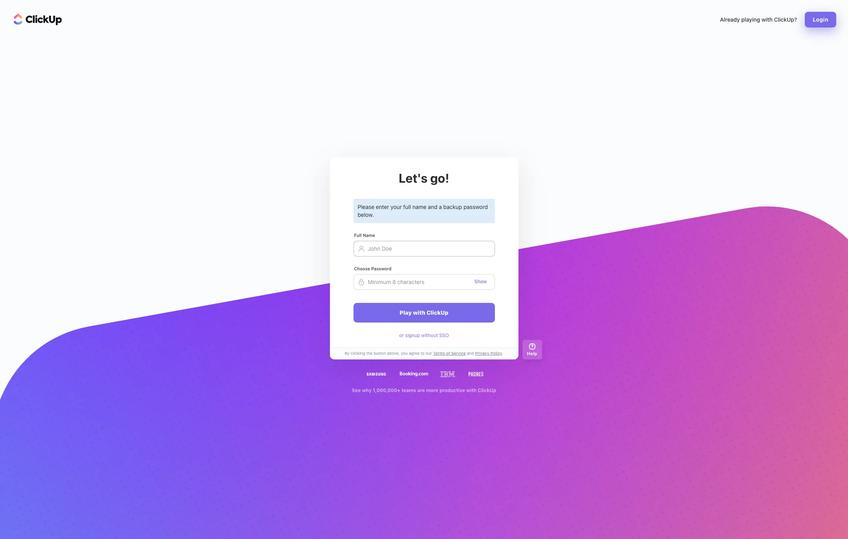Task type: describe. For each thing, give the bounding box(es) containing it.
or signup without sso link
[[400, 333, 449, 339]]

choose
[[354, 266, 370, 271]]

choose password
[[354, 266, 392, 271]]

of
[[447, 351, 451, 356]]

1 vertical spatial clickup
[[478, 388, 497, 393]]

our
[[426, 351, 432, 356]]

with inside button
[[413, 309, 426, 316]]

please enter your full name and a backup password below.
[[358, 204, 488, 218]]

let's
[[399, 171, 428, 186]]

above,
[[388, 351, 400, 356]]

let's go!
[[399, 171, 450, 186]]

.
[[503, 351, 504, 356]]

sso
[[440, 333, 449, 338]]

productive
[[440, 388, 466, 393]]

password
[[372, 266, 392, 271]]

full
[[404, 204, 411, 211]]

login
[[814, 16, 829, 23]]

button
[[374, 351, 386, 356]]

clickup inside button
[[427, 309, 449, 316]]

agree
[[409, 351, 420, 356]]

clickup?
[[775, 16, 798, 23]]

the
[[367, 351, 373, 356]]

sign up element
[[354, 199, 495, 323]]

show link
[[475, 279, 487, 285]]

show
[[475, 279, 487, 285]]

go!
[[431, 171, 450, 186]]

to
[[421, 351, 425, 356]]

by clicking the button above, you agree to our terms of service and privacy policy .
[[345, 351, 504, 356]]

teams
[[402, 388, 417, 393]]

play with clickup button
[[354, 303, 495, 323]]

login link
[[806, 12, 837, 28]]

full name
[[354, 233, 375, 238]]

help
[[528, 351, 538, 356]]



Task type: locate. For each thing, give the bounding box(es) containing it.
name
[[413, 204, 427, 211]]

name
[[363, 233, 375, 238]]

1 horizontal spatial with
[[467, 388, 477, 393]]

terms
[[434, 351, 445, 356]]

1 horizontal spatial and
[[467, 351, 474, 356]]

2 vertical spatial with
[[467, 388, 477, 393]]

clickup right the productive
[[478, 388, 497, 393]]

or signup without sso
[[400, 333, 449, 338]]

help link
[[523, 340, 542, 360]]

privacy
[[476, 351, 490, 356]]

with
[[762, 16, 773, 23], [413, 309, 426, 316], [467, 388, 477, 393]]

clicking
[[351, 351, 366, 356]]

password
[[464, 204, 488, 211]]

with right the productive
[[467, 388, 477, 393]]

a
[[439, 204, 442, 211]]

see why 1,000,000+ teams are more productive with clickup
[[352, 388, 497, 393]]

full
[[354, 233, 362, 238]]

without
[[422, 333, 438, 338]]

1 vertical spatial with
[[413, 309, 426, 316]]

by
[[345, 351, 350, 356]]

with right play
[[413, 309, 426, 316]]

play
[[400, 309, 412, 316]]

playing
[[742, 16, 761, 23]]

clickup up sso
[[427, 309, 449, 316]]

and
[[428, 204, 438, 211], [467, 351, 474, 356]]

0 vertical spatial clickup
[[427, 309, 449, 316]]

already playing with clickup?
[[721, 16, 798, 23]]

2 horizontal spatial with
[[762, 16, 773, 23]]

already
[[721, 16, 741, 23]]

0 vertical spatial with
[[762, 16, 773, 23]]

clickup
[[427, 309, 449, 316], [478, 388, 497, 393]]

1,000,000+
[[373, 388, 401, 393]]

you
[[401, 351, 408, 356]]

and left privacy
[[467, 351, 474, 356]]

privacy policy link
[[474, 351, 503, 357]]

clickup - home image
[[13, 13, 62, 25]]

play with clickup
[[400, 309, 449, 316]]

service
[[452, 351, 466, 356]]

or
[[400, 333, 404, 338]]

are
[[418, 388, 425, 393]]

and inside the please enter your full name and a backup password below.
[[428, 204, 438, 211]]

0 horizontal spatial and
[[428, 204, 438, 211]]

0 horizontal spatial with
[[413, 309, 426, 316]]

your
[[391, 204, 402, 211]]

signup
[[406, 333, 420, 338]]

please
[[358, 204, 375, 211]]

1 horizontal spatial clickup
[[478, 388, 497, 393]]

policy
[[491, 351, 503, 356]]

backup
[[444, 204, 463, 211]]

0 vertical spatial and
[[428, 204, 438, 211]]

and left a
[[428, 204, 438, 211]]

below.
[[358, 212, 374, 218]]

see
[[352, 388, 361, 393]]

1 vertical spatial and
[[467, 351, 474, 356]]

Choose Password password field
[[354, 274, 495, 290]]

enter
[[376, 204, 390, 211]]

more
[[427, 388, 439, 393]]

with right playing
[[762, 16, 773, 23]]

terms of service link
[[432, 351, 467, 357]]

why
[[362, 388, 372, 393]]

0 horizontal spatial clickup
[[427, 309, 449, 316]]



Task type: vqa. For each thing, say whether or not it's contained in the screenshot.
'11' corresponding to changed status from
no



